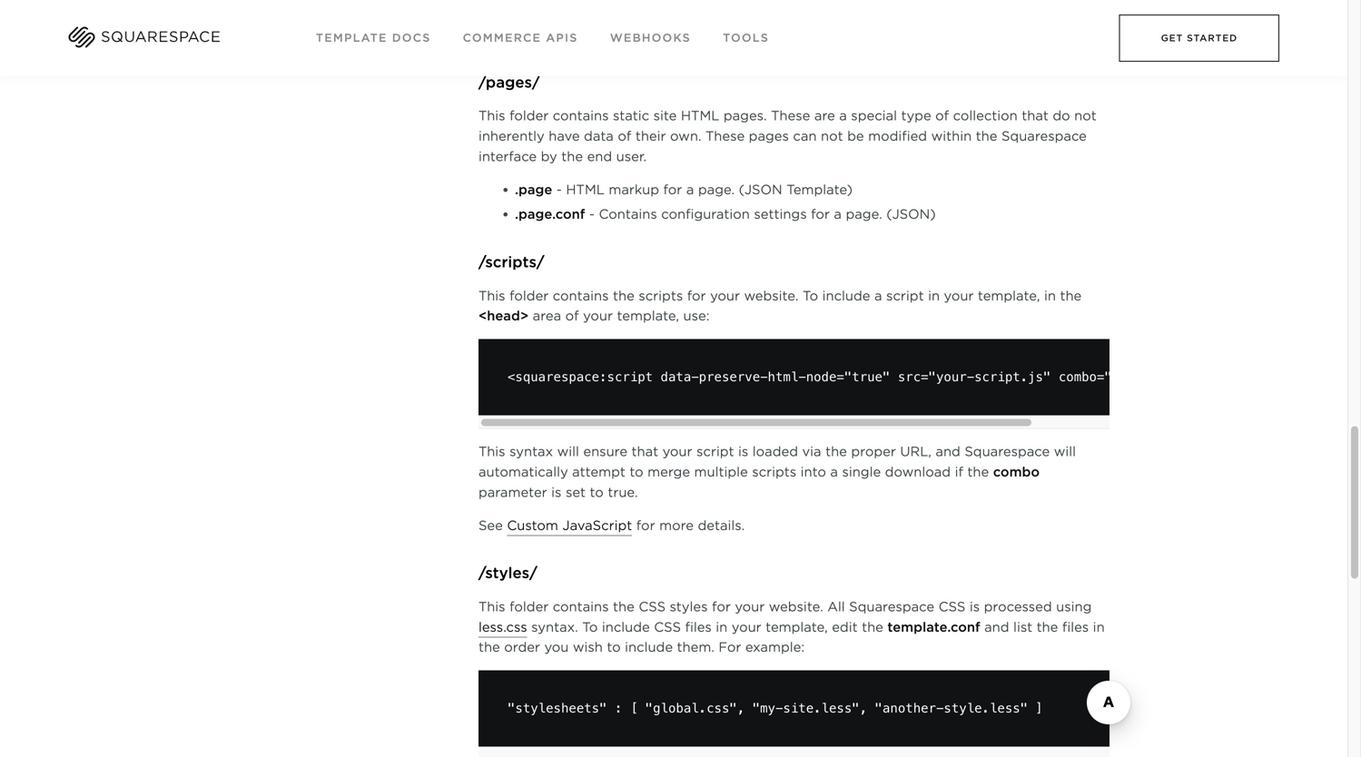 Task type: describe. For each thing, give the bounding box(es) containing it.
include inside "and list the files in the order you wish to include them. for example:"
[[625, 640, 673, 655]]

have
[[549, 128, 580, 144]]

site
[[653, 108, 677, 124]]

settings
[[754, 207, 807, 222]]

(json
[[739, 182, 782, 197]]

are
[[814, 108, 835, 124]]

order
[[504, 640, 540, 655]]

1 vertical spatial template,
[[617, 308, 679, 324]]

to inside 'this syntax will ensure that your script is loaded via the proper url, and squarespace will automatically attempt to merge multiple scripts into a single download if the'
[[630, 464, 643, 480]]

template, inside the this folder contains the css styles for your website. all squarespace css is processed using less.css syntax. to include css files in your template, edit the template.conf
[[766, 619, 828, 635]]

a up configuration
[[686, 182, 694, 197]]

automatically
[[478, 464, 568, 480]]

node="true"
[[806, 370, 890, 385]]

webhooks
[[610, 31, 691, 44]]

using
[[1056, 599, 1092, 615]]

this syntax will ensure that your script is loaded via the proper url, and squarespace will automatically attempt to merge multiple scripts into a single download if the
[[478, 444, 1076, 480]]

merge
[[648, 464, 690, 480]]

css left styles
[[639, 599, 666, 615]]

interface
[[478, 149, 537, 164]]

combo="true"/>
[[1059, 370, 1166, 385]]

template
[[316, 31, 387, 44]]

combo parameter is set to true.
[[478, 464, 1040, 500]]

less.css link
[[478, 619, 527, 638]]

commerce apis
[[463, 31, 578, 44]]

website. inside this folder contains the scripts for your website. to include a script in your template, in the <head> area of your template, use:
[[744, 288, 799, 303]]

this for this folder contains static site html pages. these are a special type of collection that do not inherently have data of their own. these pages can not be modified within the squarespace interface by the end user.
[[478, 108, 505, 124]]

javascript
[[562, 518, 632, 533]]

for
[[719, 640, 741, 655]]

this for this folder contains the scripts for your website. to include a script in your template, in the <head> area of your template, use:
[[478, 288, 505, 303]]

1 will from the left
[[557, 444, 579, 459]]

syntax
[[509, 444, 553, 459]]

"my-
[[752, 701, 783, 716]]

parameter
[[478, 485, 547, 500]]

their
[[635, 128, 666, 144]]

"global.css",
[[645, 701, 745, 716]]

this for this syntax will ensure that your script is loaded via the proper url, and squarespace will automatically attempt to merge multiple scripts into a single download if the
[[478, 444, 505, 459]]

custom
[[507, 518, 558, 533]]

squarespace inside 'this syntax will ensure that your script is loaded via the proper url, and squarespace will automatically attempt to merge multiple scripts into a single download if the'
[[965, 444, 1050, 459]]

webhooks link
[[610, 31, 691, 44]]

data
[[584, 128, 614, 144]]

apis
[[546, 31, 578, 44]]

0 vertical spatial page.
[[698, 182, 735, 197]]

use:
[[683, 308, 710, 324]]

pages
[[749, 128, 789, 144]]

0 horizontal spatial more
[[608, 27, 642, 42]]

tools
[[723, 31, 769, 44]]

commerce apis link
[[463, 31, 578, 44]]

within
[[931, 128, 972, 144]]

see collections for more details.
[[478, 27, 693, 42]]

.page.conf - contains configuration settings for a page. (json)
[[515, 207, 936, 222]]

edit
[[832, 619, 858, 635]]

(json)
[[886, 207, 936, 222]]

data-
[[661, 370, 699, 385]]

files inside the this folder contains the css styles for your website. all squarespace css is processed using less.css syntax. to include css files in your template, edit the template.conf
[[685, 619, 712, 635]]

0 vertical spatial template,
[[978, 288, 1040, 303]]

script inside 'this syntax will ensure that your script is loaded via the proper url, and squarespace will automatically attempt to merge multiple scripts into a single download if the'
[[696, 444, 734, 459]]

proper
[[851, 444, 896, 459]]

template)
[[786, 182, 853, 197]]

1 vertical spatial details.
[[698, 518, 745, 533]]

css up template.conf
[[938, 599, 965, 615]]

that inside this folder contains static site html pages. these are a special type of collection that do not inherently have data of their own. these pages can not be modified within the squarespace interface by the end user.
[[1022, 108, 1049, 124]]

ensure
[[583, 444, 627, 459]]

collections link
[[507, 27, 581, 45]]

0 horizontal spatial these
[[705, 128, 745, 144]]

loaded
[[752, 444, 798, 459]]

see for see collections for more details.
[[478, 27, 503, 42]]

template docs
[[316, 31, 431, 44]]

do
[[1053, 108, 1070, 124]]

get
[[1161, 33, 1183, 44]]

/scripts/
[[478, 253, 544, 271]]

this folder contains the scripts for your website. to include a script in your template, in the <head> area of your template, use:
[[478, 288, 1082, 324]]

them.
[[677, 640, 714, 655]]

download
[[885, 464, 951, 480]]

in inside "and list the files in the order you wish to include them. for example:"
[[1093, 619, 1105, 635]]

"another-
[[875, 701, 944, 716]]

- for contains
[[589, 207, 595, 222]]

into
[[800, 464, 826, 480]]

wish
[[573, 640, 603, 655]]

contains for have
[[553, 108, 609, 124]]

to inside this folder contains the scripts for your website. to include a script in your template, in the <head> area of your template, use:
[[803, 288, 818, 303]]

example:
[[745, 640, 805, 655]]

.page.conf
[[515, 207, 585, 222]]

/styles/
[[478, 564, 537, 582]]

html-
[[768, 370, 806, 385]]

folder for inherently
[[509, 108, 549, 124]]

contains for include
[[553, 599, 609, 615]]

custom javascript link
[[507, 518, 632, 536]]

<head>
[[478, 308, 529, 324]]

end
[[587, 149, 612, 164]]

get started link
[[1119, 15, 1279, 62]]

for right 'markup'
[[663, 182, 682, 197]]

contains for area
[[553, 288, 609, 303]]

include inside the this folder contains the css styles for your website. all squarespace css is processed using less.css syntax. to include css files in your template, edit the template.conf
[[602, 619, 650, 635]]

single
[[842, 464, 881, 480]]

1 horizontal spatial these
[[771, 108, 810, 124]]

by
[[541, 149, 557, 164]]

own.
[[670, 128, 701, 144]]

be
[[847, 128, 864, 144]]

folder for to
[[509, 599, 549, 615]]

multiple
[[694, 464, 748, 480]]

all
[[827, 599, 845, 615]]

docs
[[392, 31, 431, 44]]

processed
[[984, 599, 1052, 615]]

script.js"
[[974, 370, 1051, 385]]

collection
[[953, 108, 1018, 124]]

squarespace inside the this folder contains the css styles for your website. all squarespace css is processed using less.css syntax. to include css files in your template, edit the template.conf
[[849, 599, 934, 615]]

style.less"
[[944, 701, 1028, 716]]

this folder contains the css styles for your website. all squarespace css is processed using less.css syntax. to include css files in your template, edit the template.conf
[[478, 599, 1092, 635]]

your inside 'this syntax will ensure that your script is loaded via the proper url, and squarespace will automatically attempt to merge multiple scripts into a single download if the'
[[662, 444, 692, 459]]

files inside "and list the files in the order you wish to include them. for example:"
[[1062, 619, 1089, 635]]

for right apis
[[585, 27, 604, 42]]

type
[[901, 108, 931, 124]]

folder for <head>
[[509, 288, 549, 303]]

see for see custom javascript for more details.
[[478, 518, 503, 533]]

.page
[[515, 182, 552, 197]]

get started
[[1161, 33, 1238, 44]]

commerce
[[463, 31, 541, 44]]

:
[[615, 701, 622, 716]]

- for html
[[556, 182, 562, 197]]



Task type: locate. For each thing, give the bounding box(es) containing it.
to right the wish at the bottom
[[607, 640, 621, 655]]

to inside "and list the files in the order you wish to include them. for example:"
[[607, 640, 621, 655]]

include up the wish at the bottom
[[602, 619, 650, 635]]

1 horizontal spatial script
[[886, 288, 924, 303]]

a
[[839, 108, 847, 124], [686, 182, 694, 197], [834, 207, 842, 222], [874, 288, 882, 303], [830, 464, 838, 480]]

template docs link
[[316, 31, 431, 44]]

for down template)
[[811, 207, 830, 222]]

1 vertical spatial script
[[696, 444, 734, 459]]

if
[[955, 464, 963, 480]]

1 vertical spatial squarespace
[[965, 444, 1050, 459]]

a right into
[[830, 464, 838, 480]]

0 vertical spatial these
[[771, 108, 810, 124]]

2 files from the left
[[1062, 619, 1089, 635]]

0 horizontal spatial and
[[936, 444, 960, 459]]

not right do
[[1074, 108, 1097, 124]]

folder up the syntax.
[[509, 599, 549, 615]]

can
[[793, 128, 817, 144]]

contains
[[599, 207, 657, 222]]

2 vertical spatial is
[[970, 599, 980, 615]]

is inside 'this syntax will ensure that your script is loaded via the proper url, and squarespace will automatically attempt to merge multiple scripts into a single download if the'
[[738, 444, 748, 459]]

2 vertical spatial of
[[565, 308, 579, 324]]

of up within
[[935, 108, 949, 124]]

0 horizontal spatial of
[[565, 308, 579, 324]]

0 horizontal spatial page.
[[698, 182, 735, 197]]

1 vertical spatial to
[[590, 485, 604, 500]]

files up them.
[[685, 619, 712, 635]]

1 vertical spatial website.
[[769, 599, 823, 615]]

more down merge
[[659, 518, 694, 533]]

for up the use:
[[687, 288, 706, 303]]

via
[[802, 444, 821, 459]]

to up the wish at the bottom
[[582, 619, 598, 635]]

1 horizontal spatial that
[[1022, 108, 1049, 124]]

to
[[630, 464, 643, 480], [590, 485, 604, 500], [607, 640, 621, 655]]

in up script.js"
[[1044, 288, 1056, 303]]

inherently
[[478, 128, 545, 144]]

1 vertical spatial folder
[[509, 288, 549, 303]]

template, up script.js"
[[978, 288, 1040, 303]]

contains inside the this folder contains the css styles for your website. all squarespace css is processed using less.css syntax. to include css files in your template, edit the template.conf
[[553, 599, 609, 615]]

0 horizontal spatial template,
[[617, 308, 679, 324]]

of right area
[[565, 308, 579, 324]]

squarespace down do
[[1001, 128, 1087, 144]]

squarespace inside this folder contains static site html pages. these are a special type of collection that do not inherently have data of their own. these pages can not be modified within the squarespace interface by the end user.
[[1001, 128, 1087, 144]]

2 contains from the top
[[553, 288, 609, 303]]

to inside combo parameter is set to true.
[[590, 485, 604, 500]]

less.css
[[478, 619, 527, 635]]

2 vertical spatial folder
[[509, 599, 549, 615]]

and
[[936, 444, 960, 459], [984, 619, 1009, 635]]

1 vertical spatial of
[[618, 128, 631, 144]]

2 vertical spatial contains
[[553, 599, 609, 615]]

more right apis
[[608, 27, 642, 42]]

special
[[851, 108, 897, 124]]

this folder contains static site html pages. these are a special type of collection that do not inherently have data of their own. these pages can not be modified within the squarespace interface by the end user.
[[478, 108, 1097, 164]]

1 horizontal spatial page.
[[846, 207, 882, 222]]

website.
[[744, 288, 799, 303], [769, 599, 823, 615]]

4 this from the top
[[478, 599, 505, 615]]

include left them.
[[625, 640, 673, 655]]

1 vertical spatial that
[[632, 444, 658, 459]]

is inside combo parameter is set to true.
[[551, 485, 562, 500]]

0 horizontal spatial -
[[556, 182, 562, 197]]

1 horizontal spatial html
[[681, 108, 719, 124]]

include up node="true"
[[822, 288, 870, 303]]

this inside the this folder contains the css styles for your website. all squarespace css is processed using less.css syntax. to include css files in your template, edit the template.conf
[[478, 599, 505, 615]]

0 vertical spatial to
[[630, 464, 643, 480]]

0 vertical spatial that
[[1022, 108, 1049, 124]]

see custom javascript for more details.
[[478, 518, 745, 533]]

to inside the this folder contains the css styles for your website. all squarespace css is processed using less.css syntax. to include css files in your template, edit the template.conf
[[582, 619, 598, 635]]

1 vertical spatial include
[[602, 619, 650, 635]]

2 horizontal spatial is
[[970, 599, 980, 615]]

0 horizontal spatial will
[[557, 444, 579, 459]]

/pages/
[[478, 73, 540, 91]]

0 vertical spatial see
[[478, 27, 503, 42]]

squarespace up template.conf
[[849, 599, 934, 615]]

this inside 'this syntax will ensure that your script is loaded via the proper url, and squarespace will automatically attempt to merge multiple scripts into a single download if the'
[[478, 444, 505, 459]]

for inside this folder contains the scripts for your website. to include a script in your template, in the <head> area of your template, use:
[[687, 288, 706, 303]]

collections
[[507, 27, 581, 42]]

0 vertical spatial and
[[936, 444, 960, 459]]

in up src="your-
[[928, 288, 940, 303]]

in right "list"
[[1093, 619, 1105, 635]]

css down styles
[[654, 619, 681, 635]]

a inside 'this syntax will ensure that your script is loaded via the proper url, and squarespace will automatically attempt to merge multiple scripts into a single download if the'
[[830, 464, 838, 480]]

list
[[1013, 619, 1032, 635]]

0 vertical spatial script
[[886, 288, 924, 303]]

1 this from the top
[[478, 108, 505, 124]]

scripts inside this folder contains the scripts for your website. to include a script in your template, in the <head> area of your template, use:
[[639, 288, 683, 303]]

for inside the this folder contains the css styles for your website. all squarespace css is processed using less.css syntax. to include css files in your template, edit the template.conf
[[712, 599, 731, 615]]

modified
[[868, 128, 927, 144]]

1 horizontal spatial scripts
[[752, 464, 796, 480]]

0 vertical spatial include
[[822, 288, 870, 303]]

tools link
[[723, 31, 769, 44]]

see up /pages/
[[478, 27, 503, 42]]

2 this from the top
[[478, 288, 505, 303]]

0 vertical spatial details.
[[646, 27, 693, 42]]

url,
[[900, 444, 931, 459]]

html inside this folder contains static site html pages. these are a special type of collection that do not inherently have data of their own. these pages can not be modified within the squarespace interface by the end user.
[[681, 108, 719, 124]]

in inside the this folder contains the css styles for your website. all squarespace css is processed using less.css syntax. to include css files in your template, edit the template.conf
[[716, 619, 728, 635]]

0 horizontal spatial html
[[566, 182, 605, 197]]

folder up inherently
[[509, 108, 549, 124]]

this up "<head>"
[[478, 288, 505, 303]]

folder
[[509, 108, 549, 124], [509, 288, 549, 303], [509, 599, 549, 615]]

markup
[[609, 182, 659, 197]]

0 vertical spatial not
[[1074, 108, 1097, 124]]

these
[[771, 108, 810, 124], [705, 128, 745, 144]]

page. left "(json)"
[[846, 207, 882, 222]]

0 horizontal spatial to
[[590, 485, 604, 500]]

and up if
[[936, 444, 960, 459]]

include
[[822, 288, 870, 303], [602, 619, 650, 635], [625, 640, 673, 655]]

files down using
[[1062, 619, 1089, 635]]

is
[[738, 444, 748, 459], [551, 485, 562, 500], [970, 599, 980, 615]]

- left contains
[[589, 207, 595, 222]]

1 vertical spatial contains
[[553, 288, 609, 303]]

details. down "multiple"
[[698, 518, 745, 533]]

1 vertical spatial more
[[659, 518, 694, 533]]

1 horizontal spatial will
[[1054, 444, 1076, 459]]

0 vertical spatial is
[[738, 444, 748, 459]]

this up less.css
[[478, 599, 505, 615]]

contains up the syntax.
[[553, 599, 609, 615]]

for
[[585, 27, 604, 42], [663, 182, 682, 197], [811, 207, 830, 222], [687, 288, 706, 303], [636, 518, 655, 533], [712, 599, 731, 615]]

include inside this folder contains the scripts for your website. to include a script in your template, in the <head> area of your template, use:
[[822, 288, 870, 303]]

0 horizontal spatial files
[[685, 619, 712, 635]]

1 horizontal spatial details.
[[698, 518, 745, 533]]

will
[[557, 444, 579, 459], [1054, 444, 1076, 459]]

contains up have
[[553, 108, 609, 124]]

area
[[533, 308, 561, 324]]

a inside this folder contains the scripts for your website. to include a script in your template, in the <head> area of your template, use:
[[874, 288, 882, 303]]

a inside this folder contains static site html pages. these are a special type of collection that do not inherently have data of their own. these pages can not be modified within the squarespace interface by the end user.
[[839, 108, 847, 124]]

css
[[639, 599, 666, 615], [938, 599, 965, 615], [654, 619, 681, 635]]

contains inside this folder contains static site html pages. these are a special type of collection that do not inherently have data of their own. these pages can not be modified within the squarespace interface by the end user.
[[553, 108, 609, 124]]

this up inherently
[[478, 108, 505, 124]]

<squarespace:script data-preserve-html-node="true" src="your-script.js" combo="true"/>
[[508, 370, 1166, 385]]

in
[[928, 288, 940, 303], [1044, 288, 1056, 303], [716, 619, 728, 635], [1093, 619, 1105, 635]]

to up html-
[[803, 288, 818, 303]]

more
[[608, 27, 642, 42], [659, 518, 694, 533]]

true.
[[608, 485, 638, 500]]

0 vertical spatial squarespace
[[1001, 128, 1087, 144]]

details. left tools in the right of the page
[[646, 27, 693, 42]]

0 vertical spatial to
[[803, 288, 818, 303]]

this for this folder contains the css styles for your website. all squarespace css is processed using less.css syntax. to include css files in your template, edit the template.conf
[[478, 599, 505, 615]]

website. inside the this folder contains the css styles for your website. all squarespace css is processed using less.css syntax. to include css files in your template, edit the template.conf
[[769, 599, 823, 615]]

html up the own.
[[681, 108, 719, 124]]

this up automatically at bottom left
[[478, 444, 505, 459]]

preserve-
[[699, 370, 768, 385]]

1 horizontal spatial files
[[1062, 619, 1089, 635]]

will up attempt
[[557, 444, 579, 459]]

and list the files in the order you wish to include them. for example:
[[478, 619, 1105, 655]]

in up for
[[716, 619, 728, 635]]

1 horizontal spatial is
[[738, 444, 748, 459]]

contains inside this folder contains the scripts for your website. to include a script in your template, in the <head> area of your template, use:
[[553, 288, 609, 303]]

1 vertical spatial to
[[582, 619, 598, 635]]

contains up area
[[553, 288, 609, 303]]

1 vertical spatial html
[[566, 182, 605, 197]]

1 see from the top
[[478, 27, 503, 42]]

folder inside the this folder contains the css styles for your website. all squarespace css is processed using less.css syntax. to include css files in your template, edit the template.conf
[[509, 599, 549, 615]]

<squarespace:script
[[508, 370, 653, 385]]

see down parameter
[[478, 518, 503, 533]]

squarespace up combo
[[965, 444, 1050, 459]]

0 horizontal spatial script
[[696, 444, 734, 459]]

1 contains from the top
[[553, 108, 609, 124]]

set
[[566, 485, 586, 500]]

1 vertical spatial scripts
[[752, 464, 796, 480]]

for down true.
[[636, 518, 655, 533]]

3 folder from the top
[[509, 599, 549, 615]]

website. up "and list the files in the order you wish to include them. for example:" at the bottom of the page
[[769, 599, 823, 615]]

of down static
[[618, 128, 631, 144]]

and inside "and list the files in the order you wish to include them. for example:"
[[984, 619, 1009, 635]]

scripts up the data-
[[639, 288, 683, 303]]

this inside this folder contains static site html pages. these are a special type of collection that do not inherently have data of their own. these pages can not be modified within the squarespace interface by the end user.
[[478, 108, 505, 124]]

site.less",
[[783, 701, 867, 716]]

folder inside this folder contains the scripts for your website. to include a script in your template, in the <head> area of your template, use:
[[509, 288, 549, 303]]

this inside this folder contains the scripts for your website. to include a script in your template, in the <head> area of your template, use:
[[478, 288, 505, 303]]

folder inside this folder contains static site html pages. these are a special type of collection that do not inherently have data of their own. these pages can not be modified within the squarespace interface by the end user.
[[509, 108, 549, 124]]

is left set
[[551, 485, 562, 500]]

1 vertical spatial page.
[[846, 207, 882, 222]]

these up can
[[771, 108, 810, 124]]

1 horizontal spatial of
[[618, 128, 631, 144]]

0 vertical spatial contains
[[553, 108, 609, 124]]

1 horizontal spatial not
[[1074, 108, 1097, 124]]

2 see from the top
[[478, 518, 503, 533]]

is up "multiple"
[[738, 444, 748, 459]]

]
[[1036, 701, 1043, 716]]

that left do
[[1022, 108, 1049, 124]]

your
[[710, 288, 740, 303], [944, 288, 974, 303], [583, 308, 613, 324], [662, 444, 692, 459], [735, 599, 765, 615], [732, 619, 761, 635]]

is left processed
[[970, 599, 980, 615]]

not down are
[[821, 128, 843, 144]]

a down template)
[[834, 207, 842, 222]]

1 vertical spatial these
[[705, 128, 745, 144]]

1 vertical spatial is
[[551, 485, 562, 500]]

script down "(json)"
[[886, 288, 924, 303]]

a up node="true"
[[874, 288, 882, 303]]

files
[[685, 619, 712, 635], [1062, 619, 1089, 635]]

0 horizontal spatial details.
[[646, 27, 693, 42]]

and left "list"
[[984, 619, 1009, 635]]

1 vertical spatial -
[[589, 207, 595, 222]]

website. down settings
[[744, 288, 799, 303]]

src="your-
[[898, 370, 974, 385]]

folder up area
[[509, 288, 549, 303]]

0 vertical spatial more
[[608, 27, 642, 42]]

that
[[1022, 108, 1049, 124], [632, 444, 658, 459]]

page. up .page.conf - contains configuration settings for a page. (json)
[[698, 182, 735, 197]]

0 vertical spatial folder
[[509, 108, 549, 124]]

html down end
[[566, 182, 605, 197]]

styles
[[670, 599, 708, 615]]

1 horizontal spatial more
[[659, 518, 694, 533]]

attempt
[[572, 464, 625, 480]]

2 will from the left
[[1054, 444, 1076, 459]]

1 horizontal spatial -
[[589, 207, 595, 222]]

details.
[[646, 27, 693, 42], [698, 518, 745, 533]]

is inside the this folder contains the css styles for your website. all squarespace css is processed using less.css syntax. to include css files in your template, edit the template.conf
[[970, 599, 980, 615]]

not
[[1074, 108, 1097, 124], [821, 128, 843, 144]]

"stylesheets"
[[508, 701, 607, 716]]

2 horizontal spatial to
[[630, 464, 643, 480]]

0 horizontal spatial scripts
[[639, 288, 683, 303]]

1 horizontal spatial and
[[984, 619, 1009, 635]]

a right are
[[839, 108, 847, 124]]

template, up example:
[[766, 619, 828, 635]]

script up "multiple"
[[696, 444, 734, 459]]

- right .page in the left top of the page
[[556, 182, 562, 197]]

0 vertical spatial html
[[681, 108, 719, 124]]

3 this from the top
[[478, 444, 505, 459]]

2 folder from the top
[[509, 288, 549, 303]]

that up merge
[[632, 444, 658, 459]]

0 horizontal spatial is
[[551, 485, 562, 500]]

0 horizontal spatial to
[[582, 619, 598, 635]]

1 horizontal spatial to
[[607, 640, 621, 655]]

and inside 'this syntax will ensure that your script is loaded via the proper url, and squarespace will automatically attempt to merge multiple scripts into a single download if the'
[[936, 444, 960, 459]]

see
[[478, 27, 503, 42], [478, 518, 503, 533]]

2 vertical spatial to
[[607, 640, 621, 655]]

scripts down loaded
[[752, 464, 796, 480]]

.page - html markup for a page. (json template)
[[515, 182, 853, 197]]

these down pages.
[[705, 128, 745, 144]]

template, left the use:
[[617, 308, 679, 324]]

for right styles
[[712, 599, 731, 615]]

1 vertical spatial see
[[478, 518, 503, 533]]

0 vertical spatial website.
[[744, 288, 799, 303]]

2 vertical spatial include
[[625, 640, 673, 655]]

that inside 'this syntax will ensure that your script is loaded via the proper url, and squarespace will automatically attempt to merge multiple scripts into a single download if the'
[[632, 444, 658, 459]]

1 horizontal spatial template,
[[766, 619, 828, 635]]

0 vertical spatial scripts
[[639, 288, 683, 303]]

will down combo="true"/>
[[1054, 444, 1076, 459]]

0 vertical spatial of
[[935, 108, 949, 124]]

you
[[544, 640, 569, 655]]

0 horizontal spatial that
[[632, 444, 658, 459]]

2 vertical spatial squarespace
[[849, 599, 934, 615]]

1 files from the left
[[685, 619, 712, 635]]

configuration
[[661, 207, 750, 222]]

-
[[556, 182, 562, 197], [589, 207, 595, 222]]

to down attempt
[[590, 485, 604, 500]]

this
[[478, 108, 505, 124], [478, 288, 505, 303], [478, 444, 505, 459], [478, 599, 505, 615]]

1 folder from the top
[[509, 108, 549, 124]]

1 horizontal spatial to
[[803, 288, 818, 303]]

static
[[613, 108, 649, 124]]

"stylesheets" : [ "global.css", "my-site.less", "another-style.less" ]
[[508, 701, 1043, 716]]

0 vertical spatial -
[[556, 182, 562, 197]]

script inside this folder contains the scripts for your website. to include a script in your template, in the <head> area of your template, use:
[[886, 288, 924, 303]]

of inside this folder contains the scripts for your website. to include a script in your template, in the <head> area of your template, use:
[[565, 308, 579, 324]]

2 horizontal spatial of
[[935, 108, 949, 124]]

1 vertical spatial not
[[821, 128, 843, 144]]

to up true.
[[630, 464, 643, 480]]

started
[[1187, 33, 1238, 44]]

2 horizontal spatial template,
[[978, 288, 1040, 303]]

2 vertical spatial template,
[[766, 619, 828, 635]]

3 contains from the top
[[553, 599, 609, 615]]

1 vertical spatial and
[[984, 619, 1009, 635]]

squarespace
[[1001, 128, 1087, 144], [965, 444, 1050, 459], [849, 599, 934, 615]]

scripts inside 'this syntax will ensure that your script is loaded via the proper url, and squarespace will automatically attempt to merge multiple scripts into a single download if the'
[[752, 464, 796, 480]]

0 horizontal spatial not
[[821, 128, 843, 144]]

the
[[976, 128, 997, 144], [561, 149, 583, 164], [613, 288, 634, 303], [1060, 288, 1082, 303], [825, 444, 847, 459], [967, 464, 989, 480], [613, 599, 634, 615], [862, 619, 883, 635], [1036, 619, 1058, 635], [478, 640, 500, 655]]



Task type: vqa. For each thing, say whether or not it's contained in the screenshot.
Platform
no



